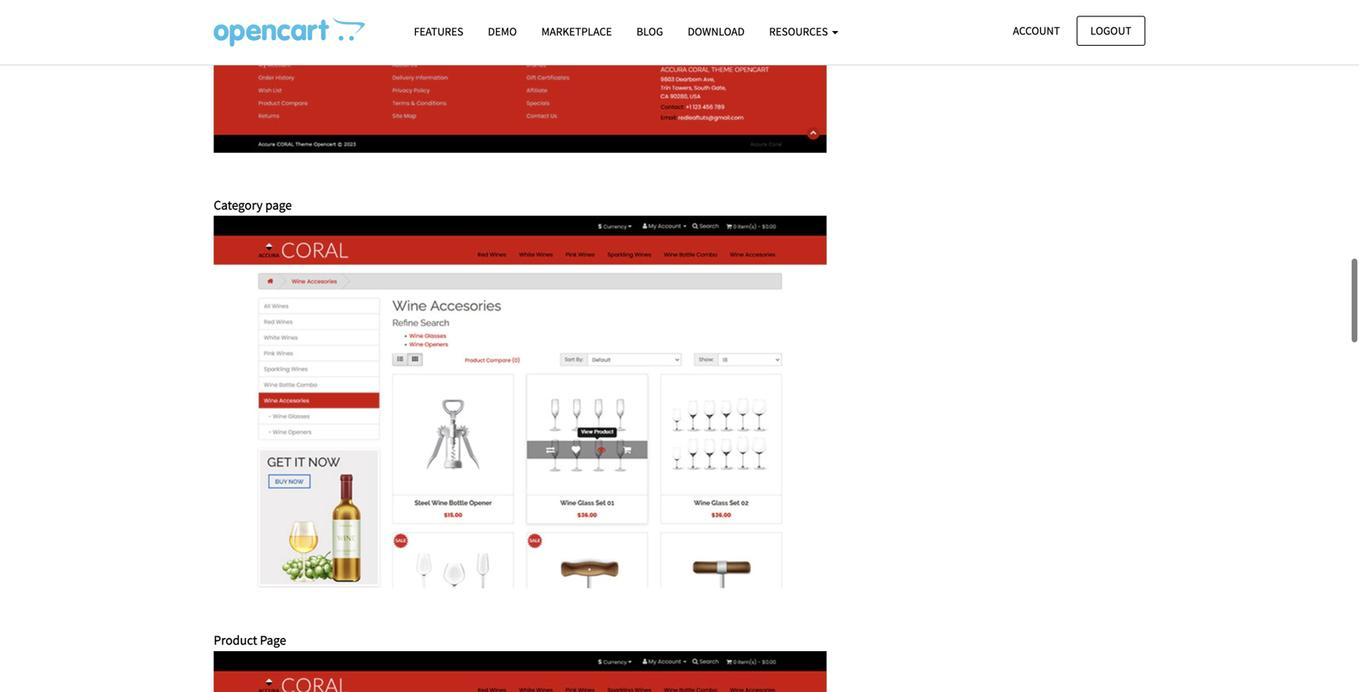 Task type: locate. For each thing, give the bounding box(es) containing it.
logout
[[1091, 23, 1132, 38]]

opencart - accura coral v-1 multipurpose theme image
[[214, 17, 365, 47]]

marketplace link
[[529, 17, 625, 46]]

demo link
[[476, 17, 529, 46]]

product
[[214, 633, 257, 649]]

demo
[[488, 24, 517, 39]]

resources
[[770, 24, 831, 39]]

account
[[1014, 23, 1061, 38]]

features
[[414, 24, 464, 39]]

blog link
[[625, 17, 676, 46]]

marketplace
[[542, 24, 612, 39]]



Task type: vqa. For each thing, say whether or not it's contained in the screenshot.
during to the right
no



Task type: describe. For each thing, give the bounding box(es) containing it.
logout link
[[1077, 16, 1146, 46]]

product page
[[214, 633, 286, 649]]

download link
[[676, 17, 757, 46]]

page
[[265, 197, 292, 213]]

category
[[214, 197, 263, 213]]

features link
[[402, 17, 476, 46]]

category page
[[214, 197, 292, 213]]

page
[[260, 633, 286, 649]]

account link
[[1000, 16, 1075, 46]]

download
[[688, 24, 745, 39]]

blog
[[637, 24, 664, 39]]

resources link
[[757, 17, 851, 46]]



